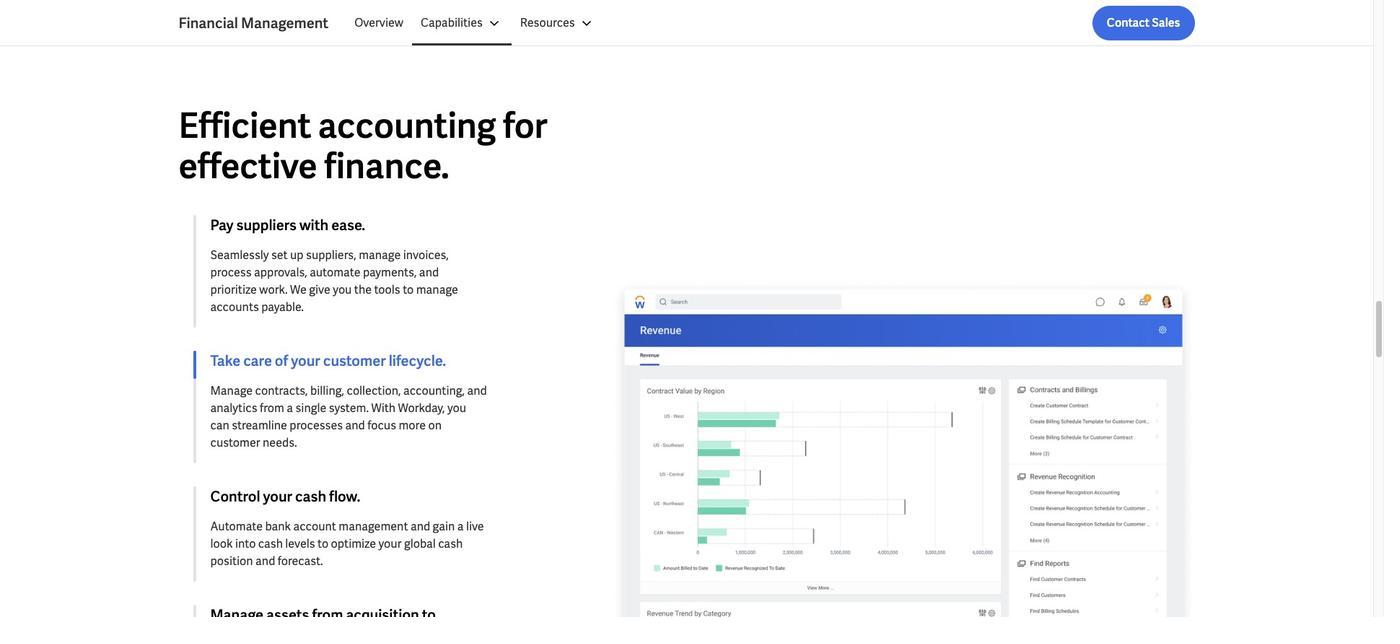 Task type: vqa. For each thing, say whether or not it's contained in the screenshot.
streamline
yes



Task type: locate. For each thing, give the bounding box(es) containing it.
1 vertical spatial you
[[448, 400, 466, 416]]

you down accounting,
[[448, 400, 466, 416]]

forecast.
[[278, 554, 323, 569]]

automate
[[210, 519, 263, 534]]

your
[[291, 351, 320, 370], [263, 487, 292, 506], [379, 536, 402, 551]]

cash
[[295, 487, 326, 506], [258, 536, 283, 551], [438, 536, 463, 551]]

gain
[[433, 519, 455, 534]]

position
[[210, 554, 253, 569]]

customer
[[323, 351, 386, 370], [210, 435, 260, 450]]

0 vertical spatial you
[[333, 282, 352, 297]]

0 vertical spatial to
[[403, 282, 414, 297]]

with
[[371, 400, 396, 416]]

invoices,
[[403, 247, 449, 263]]

manage
[[359, 247, 401, 263], [416, 282, 458, 297]]

can
[[210, 418, 229, 433]]

2 horizontal spatial cash
[[438, 536, 463, 551]]

payable.
[[261, 299, 304, 315]]

give
[[309, 282, 331, 297]]

and down 'system.'
[[345, 418, 365, 433]]

0 vertical spatial customer
[[323, 351, 386, 370]]

to
[[403, 282, 414, 297], [318, 536, 329, 551]]

you down automate
[[333, 282, 352, 297]]

the
[[354, 282, 372, 297]]

live
[[466, 519, 484, 534]]

contact sales
[[1107, 15, 1181, 30]]

revenue management dashboard showing bar graph of contract value by region. image
[[612, 280, 1195, 617]]

1 horizontal spatial you
[[448, 400, 466, 416]]

a left the "live"
[[457, 519, 464, 534]]

1 horizontal spatial a
[[457, 519, 464, 534]]

analytics
[[210, 400, 257, 416]]

on
[[428, 418, 442, 433]]

auditor dashboard showing bar graph of top expense items with no receipt. image
[[179, 0, 849, 13]]

you
[[333, 282, 352, 297], [448, 400, 466, 416]]

manage up payments,
[[359, 247, 401, 263]]

1 vertical spatial a
[[457, 519, 464, 534]]

system.
[[329, 400, 369, 416]]

financial management
[[179, 14, 329, 32]]

and down invoices,
[[419, 265, 439, 280]]

manage
[[210, 383, 253, 398]]

0 horizontal spatial a
[[287, 400, 293, 416]]

1 vertical spatial to
[[318, 536, 329, 551]]

accounts
[[210, 299, 259, 315]]

and inside seamlessly set up suppliers, manage invoices, process approvals, automate payments, and prioritize work. we give you the tools to manage accounts payable.
[[419, 265, 439, 280]]

management
[[339, 519, 408, 534]]

seamlessly
[[210, 247, 269, 263]]

manage down invoices,
[[416, 282, 458, 297]]

contact
[[1107, 15, 1150, 30]]

a
[[287, 400, 293, 416], [457, 519, 464, 534]]

and
[[419, 265, 439, 280], [467, 383, 487, 398], [345, 418, 365, 433], [411, 519, 430, 534], [256, 554, 275, 569]]

0 horizontal spatial to
[[318, 536, 329, 551]]

efficient
[[179, 103, 311, 148]]

your down management
[[379, 536, 402, 551]]

menu
[[346, 6, 604, 40]]

seamlessly set up suppliers, manage invoices, process approvals, automate payments, and prioritize work. we give you the tools to manage accounts payable.
[[210, 247, 458, 315]]

customer up collection,
[[323, 351, 386, 370]]

overview link
[[346, 6, 412, 40]]

0 horizontal spatial customer
[[210, 435, 260, 450]]

approvals,
[[254, 265, 307, 280]]

accounting
[[318, 103, 496, 148]]

customer down can
[[210, 435, 260, 450]]

your right of
[[291, 351, 320, 370]]

list
[[346, 6, 1195, 40]]

from
[[260, 400, 284, 416]]

0 horizontal spatial cash
[[258, 536, 283, 551]]

1 vertical spatial manage
[[416, 282, 458, 297]]

1 horizontal spatial cash
[[295, 487, 326, 506]]

0 horizontal spatial you
[[333, 282, 352, 297]]

cash down bank
[[258, 536, 283, 551]]

take
[[210, 351, 241, 370]]

cash down gain
[[438, 536, 463, 551]]

a inside manage contracts, billing, collection, accounting, and analytics from a single system. with workday, you can streamline processes and focus more on customer needs.
[[287, 400, 293, 416]]

take care of your customer lifecycle.
[[210, 351, 446, 370]]

1 horizontal spatial to
[[403, 282, 414, 297]]

a right from
[[287, 400, 293, 416]]

and up global
[[411, 519, 430, 534]]

processes
[[290, 418, 343, 433]]

workday,
[[398, 400, 445, 416]]

capabilities
[[421, 15, 483, 30]]

work.
[[259, 282, 288, 297]]

0 vertical spatial manage
[[359, 247, 401, 263]]

billing,
[[310, 383, 344, 398]]

2 vertical spatial your
[[379, 536, 402, 551]]

care
[[243, 351, 272, 370]]

0 vertical spatial a
[[287, 400, 293, 416]]

for
[[503, 103, 548, 148]]

to down account
[[318, 536, 329, 551]]

cash up account
[[295, 487, 326, 506]]

to right tools on the top of page
[[403, 282, 414, 297]]

your up bank
[[263, 487, 292, 506]]

1 horizontal spatial customer
[[323, 351, 386, 370]]

finance.
[[324, 143, 450, 188]]

1 vertical spatial customer
[[210, 435, 260, 450]]



Task type: describe. For each thing, give the bounding box(es) containing it.
0 horizontal spatial manage
[[359, 247, 401, 263]]

into
[[235, 536, 256, 551]]

1 horizontal spatial manage
[[416, 282, 458, 297]]

accounting,
[[403, 383, 465, 398]]

control
[[210, 487, 260, 506]]

needs.
[[263, 435, 297, 450]]

global
[[404, 536, 436, 551]]

levels
[[285, 536, 315, 551]]

financial management link
[[179, 13, 346, 33]]

look
[[210, 536, 233, 551]]

to inside automate bank account management and gain a live look into cash levels to optimize your global cash position and forecast.
[[318, 536, 329, 551]]

you inside manage contracts, billing, collection, accounting, and analytics from a single system. with workday, you can streamline processes and focus more on customer needs.
[[448, 400, 466, 416]]

you inside seamlessly set up suppliers, manage invoices, process approvals, automate payments, and prioritize work. we give you the tools to manage accounts payable.
[[333, 282, 352, 297]]

sales
[[1152, 15, 1181, 30]]

single
[[296, 400, 327, 416]]

set
[[271, 247, 288, 263]]

payments,
[[363, 265, 417, 280]]

streamline
[[232, 418, 287, 433]]

effective
[[179, 143, 317, 188]]

bank
[[265, 519, 291, 534]]

collection,
[[347, 383, 401, 398]]

prioritize
[[210, 282, 257, 297]]

focus
[[368, 418, 396, 433]]

process
[[210, 265, 252, 280]]

contracts,
[[255, 383, 308, 398]]

efficient accounting for effective finance.
[[179, 103, 548, 188]]

control your cash flow.
[[210, 487, 360, 506]]

flow.
[[329, 487, 360, 506]]

manage contracts, billing, collection, accounting, and analytics from a single system. with workday, you can streamline processes and focus more on customer needs.
[[210, 383, 487, 450]]

capabilities button
[[412, 6, 512, 40]]

0 vertical spatial your
[[291, 351, 320, 370]]

1 vertical spatial your
[[263, 487, 292, 506]]

with
[[300, 216, 329, 234]]

pay suppliers with ease.
[[210, 216, 365, 234]]

more
[[399, 418, 426, 433]]

to inside seamlessly set up suppliers, manage invoices, process approvals, automate payments, and prioritize work. we give you the tools to manage accounts payable.
[[403, 282, 414, 297]]

tools
[[374, 282, 400, 297]]

management
[[241, 14, 329, 32]]

your inside automate bank account management and gain a live look into cash levels to optimize your global cash position and forecast.
[[379, 536, 402, 551]]

suppliers
[[236, 216, 297, 234]]

pay
[[210, 216, 234, 234]]

suppliers,
[[306, 247, 356, 263]]

and down into in the left of the page
[[256, 554, 275, 569]]

customer inside manage contracts, billing, collection, accounting, and analytics from a single system. with workday, you can streamline processes and focus more on customer needs.
[[210, 435, 260, 450]]

resources button
[[512, 6, 604, 40]]

overview
[[355, 15, 403, 30]]

account
[[293, 519, 336, 534]]

automate
[[310, 265, 361, 280]]

of
[[275, 351, 288, 370]]

optimize
[[331, 536, 376, 551]]

ease.
[[331, 216, 365, 234]]

financial
[[179, 14, 238, 32]]

lifecycle.
[[389, 351, 446, 370]]

we
[[290, 282, 307, 297]]

a inside automate bank account management and gain a live look into cash levels to optimize your global cash position and forecast.
[[457, 519, 464, 534]]

up
[[290, 247, 304, 263]]

and right accounting,
[[467, 383, 487, 398]]

menu containing overview
[[346, 6, 604, 40]]

list containing overview
[[346, 6, 1195, 40]]

automate bank account management and gain a live look into cash levels to optimize your global cash position and forecast.
[[210, 519, 484, 569]]

resources
[[520, 15, 575, 30]]

contact sales link
[[1093, 6, 1195, 40]]



